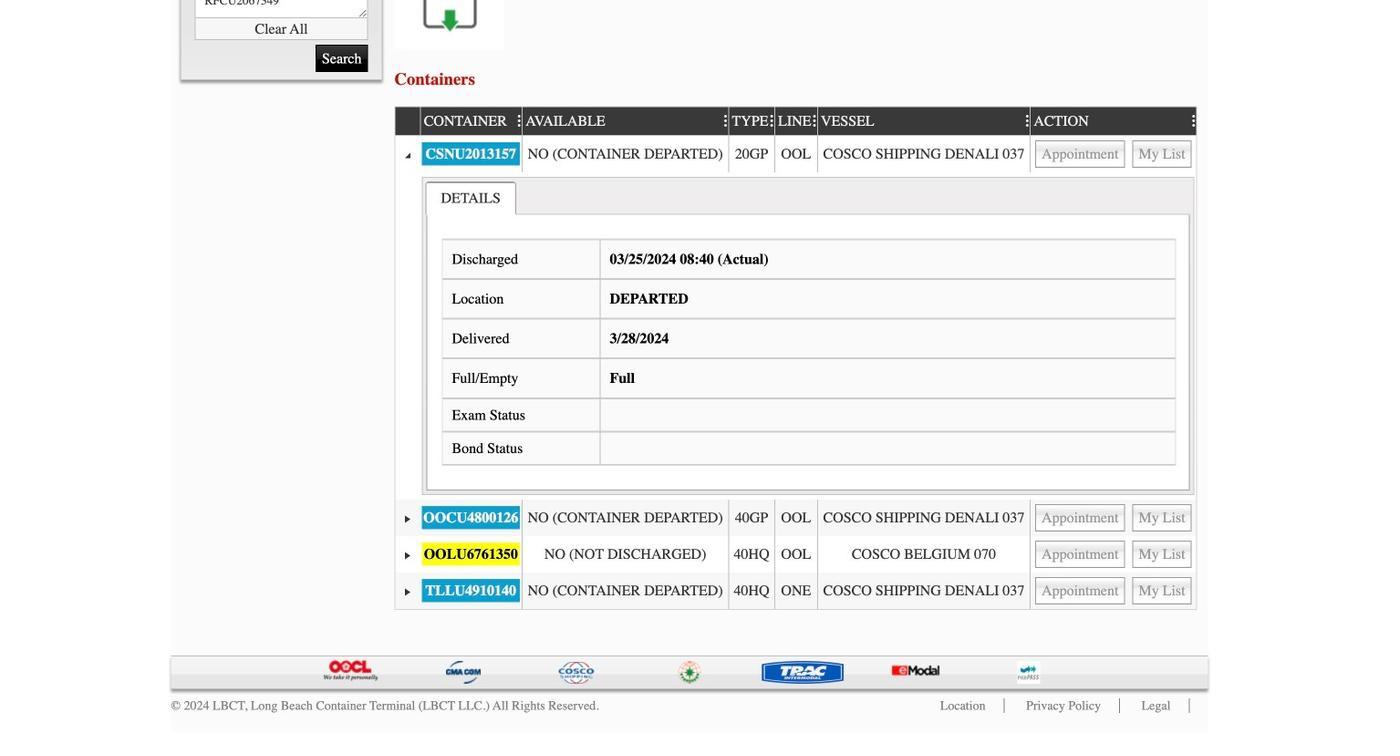 Task type: vqa. For each thing, say whether or not it's contained in the screenshot.
sixth 'ROW' from the top of the page
yes



Task type: describe. For each thing, give the bounding box(es) containing it.
available edit column settings image
[[719, 114, 728, 129]]

4 row from the top
[[395, 500, 1196, 536]]

type edit column settings image
[[765, 114, 774, 129]]

tab inside row
[[426, 181, 516, 215]]

2 row from the top
[[395, 136, 1196, 172]]

tab list inside row
[[426, 181, 516, 215]]

Enter container numbers and/ or booking numbers.  text field
[[195, 0, 368, 18]]

6 row from the top
[[395, 573, 1196, 609]]



Task type: locate. For each thing, give the bounding box(es) containing it.
None submit
[[316, 45, 368, 72]]

5 row from the top
[[395, 536, 1196, 573]]

None button
[[1035, 140, 1125, 168], [1132, 140, 1192, 168], [1035, 504, 1125, 532], [1132, 504, 1192, 532], [1035, 541, 1125, 568], [1132, 541, 1192, 568], [1035, 577, 1125, 605], [1132, 577, 1192, 605], [1035, 140, 1125, 168], [1132, 140, 1192, 168], [1035, 504, 1125, 532], [1132, 504, 1192, 532], [1035, 541, 1125, 568], [1132, 541, 1192, 568], [1035, 577, 1125, 605], [1132, 577, 1192, 605]]

tab list
[[426, 181, 516, 215]]

1 row from the top
[[395, 105, 1205, 136]]

row group
[[395, 136, 1196, 609]]

tab
[[426, 181, 516, 215]]

tree grid
[[395, 105, 1205, 609]]

action edit column settings image
[[1187, 114, 1196, 129]]

vessel edit column settings image
[[1021, 114, 1030, 129]]

column header inside row
[[395, 107, 420, 136]]

container edit column settings image
[[512, 114, 522, 129]]

line edit column settings image
[[808, 114, 817, 129]]

column header
[[395, 107, 420, 136]]

3 row from the top
[[395, 172, 1196, 500]]

row
[[395, 105, 1205, 136], [395, 136, 1196, 172], [395, 172, 1196, 500], [395, 500, 1196, 536], [395, 536, 1196, 573], [395, 573, 1196, 609]]

cell
[[395, 136, 420, 172], [420, 136, 522, 172], [522, 136, 728, 172], [728, 136, 774, 172], [774, 136, 817, 172], [817, 136, 1030, 172], [1030, 136, 1196, 172], [395, 172, 420, 500], [420, 172, 1196, 500], [395, 500, 420, 536], [420, 500, 522, 536], [522, 500, 728, 536], [728, 500, 774, 536], [774, 500, 817, 536], [817, 500, 1030, 536], [1030, 500, 1196, 536], [395, 536, 420, 573], [420, 536, 522, 573], [522, 536, 728, 573], [728, 536, 774, 573], [774, 536, 817, 573], [817, 536, 1030, 573], [1030, 536, 1196, 573], [395, 573, 420, 609], [420, 573, 522, 609], [522, 573, 728, 609], [728, 573, 774, 609], [774, 573, 817, 609], [817, 573, 1030, 609], [1030, 573, 1196, 609]]



